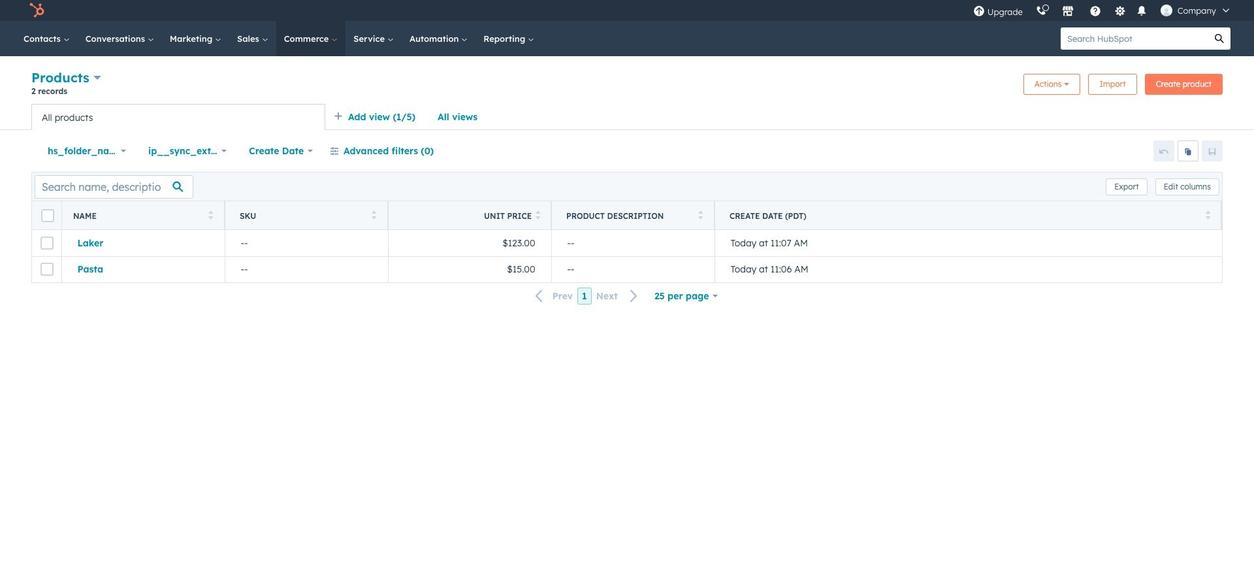 Task type: vqa. For each thing, say whether or not it's contained in the screenshot.
fourth Press to sort. element from the right
yes



Task type: describe. For each thing, give the bounding box(es) containing it.
press to sort. image for 1st press to sort. 'element' from right
[[1206, 210, 1211, 219]]

2 press to sort. element from the left
[[372, 210, 376, 221]]

4 press to sort. element from the left
[[698, 210, 703, 221]]

jacob simon image
[[1161, 5, 1173, 16]]

marketplaces image
[[1063, 6, 1074, 18]]

Search HubSpot search field
[[1062, 27, 1209, 50]]

pagination navigation
[[528, 287, 646, 305]]



Task type: locate. For each thing, give the bounding box(es) containing it.
menu
[[967, 0, 1239, 21]]

3 press to sort. element from the left
[[536, 210, 541, 221]]

press to sort. element
[[208, 210, 213, 221], [372, 210, 376, 221], [536, 210, 541, 221], [698, 210, 703, 221], [1206, 210, 1211, 221]]

3 press to sort. image from the left
[[536, 210, 541, 219]]

banner
[[31, 68, 1224, 104]]

4 press to sort. image from the left
[[698, 210, 703, 219]]

5 press to sort. image from the left
[[1206, 210, 1211, 219]]

press to sort. image for second press to sort. 'element'
[[372, 210, 376, 219]]

press to sort. image for fourth press to sort. 'element' from left
[[698, 210, 703, 219]]

1 press to sort. image from the left
[[208, 210, 213, 219]]

press to sort. image
[[208, 210, 213, 219], [372, 210, 376, 219], [536, 210, 541, 219], [698, 210, 703, 219], [1206, 210, 1211, 219]]

Search name, description, or SKU search field
[[35, 175, 193, 198]]

press to sort. image for third press to sort. 'element' from right
[[536, 210, 541, 219]]

2 press to sort. image from the left
[[372, 210, 376, 219]]

1 press to sort. element from the left
[[208, 210, 213, 221]]

5 press to sort. element from the left
[[1206, 210, 1211, 221]]

press to sort. image for 1st press to sort. 'element' from left
[[208, 210, 213, 219]]



